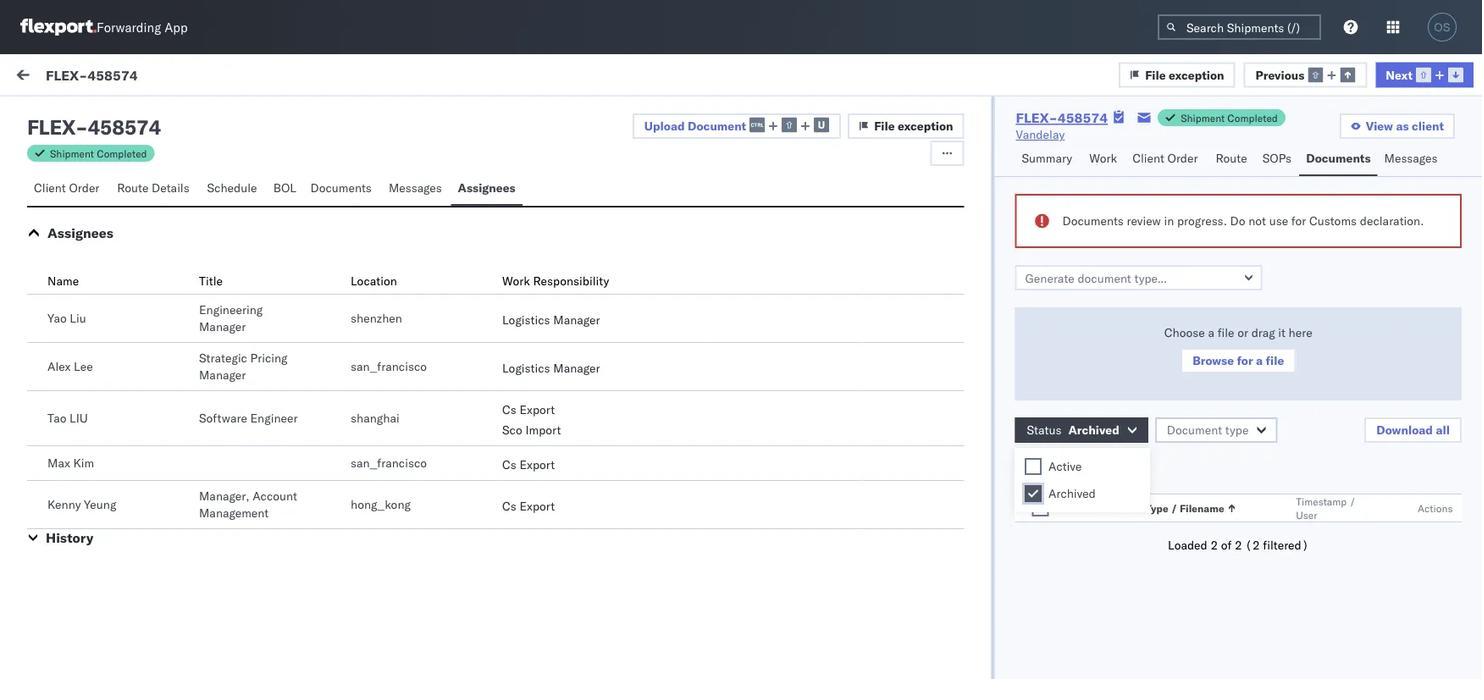 Task type: locate. For each thing, give the bounding box(es) containing it.
17,
[[529, 426, 548, 441], [529, 502, 548, 517]]

document inside button
[[1167, 423, 1223, 438]]

flex- 458574 up choose
[[1155, 273, 1235, 288]]

3 zhao from the top
[[145, 412, 172, 427]]

a inside "browse for a file" button
[[1256, 353, 1263, 368]]

0 vertical spatial client order
[[1133, 151, 1198, 166]]

documents review in progress. do not use for customs declaration.
[[1063, 213, 1425, 228]]

ttt for dec 20, 2026, 12:35 am pst
[[51, 289, 64, 304]]

j z
[[58, 185, 66, 196], [58, 338, 66, 348], [58, 414, 66, 425], [58, 490, 66, 501]]

0 horizontal spatial shipment
[[50, 147, 94, 160]]

z
[[61, 185, 66, 196], [61, 338, 66, 348], [61, 414, 66, 425], [61, 490, 66, 501]]

0 horizontal spatial (0)
[[75, 108, 97, 122]]

external
[[27, 108, 72, 122]]

jason-test zhao up lee
[[82, 336, 172, 351]]

1 horizontal spatial documents button
[[1300, 143, 1378, 176]]

1 horizontal spatial messages
[[1385, 151, 1438, 166]]

summary button
[[1015, 143, 1083, 176]]

1 vertical spatial logistics
[[502, 361, 550, 376]]

document for document type
[[1167, 423, 1223, 438]]

1 resize handle column header from the left
[[477, 141, 498, 679]]

1 vertical spatial 20,
[[529, 273, 548, 288]]

1 horizontal spatial route
[[1216, 151, 1248, 166]]

a right choose
[[1208, 325, 1215, 340]]

messages button
[[1378, 143, 1447, 176], [382, 173, 451, 206]]

jason- down "kim"
[[82, 488, 120, 503]]

j down flex
[[58, 185, 61, 196]]

2026,
[[551, 197, 584, 212], [551, 273, 584, 288], [551, 349, 584, 364], [551, 426, 584, 441], [551, 502, 584, 517]]

work right summary button
[[1090, 151, 1118, 166]]

0 vertical spatial logistics manager
[[502, 313, 600, 327]]

message right the import work
[[206, 69, 255, 84]]

0 vertical spatial cs export
[[502, 457, 555, 472]]

document inside button
[[688, 118, 746, 133]]

resize handle column header
[[477, 141, 498, 679], [802, 141, 823, 679], [1127, 141, 1147, 679], [1452, 141, 1472, 679]]

1 vertical spatial assignees
[[47, 225, 113, 241]]

1 vertical spatial cs export
[[502, 499, 555, 514]]

2 vertical spatial am
[[623, 349, 642, 364]]

0 horizontal spatial messages
[[389, 180, 442, 195]]

1 vertical spatial am
[[623, 273, 642, 288]]

0 vertical spatial file
[[1146, 67, 1166, 82]]

here
[[1289, 325, 1313, 340]]

20, for dec 20, 2026, 12:36 am pst
[[529, 197, 548, 212]]

documents button down "view"
[[1300, 143, 1378, 176]]

0 vertical spatial document
[[688, 118, 746, 133]]

0 horizontal spatial file
[[874, 119, 895, 133]]

0 vertical spatial client
[[1133, 151, 1165, 166]]

view
[[1366, 119, 1394, 133]]

shipment completed down flex - 458574 at the top left of the page
[[50, 147, 147, 160]]

0 vertical spatial assignees
[[458, 180, 516, 195]]

1 san_francisco from the top
[[351, 359, 427, 374]]

z down flex
[[61, 185, 66, 196]]

458574 up of
[[1191, 502, 1235, 517]]

2 zhao from the top
[[145, 336, 172, 351]]

j z down max on the bottom left of page
[[58, 490, 66, 501]]

test
[[120, 183, 142, 198], [120, 336, 142, 351], [120, 412, 142, 427], [120, 488, 142, 503]]

3 j from the top
[[58, 414, 61, 425]]

0 vertical spatial pm
[[616, 426, 634, 441]]

documents right bol button
[[311, 180, 372, 195]]

status archived
[[1027, 423, 1120, 438]]

for right 'use'
[[1292, 213, 1307, 228]]

20,
[[529, 197, 548, 212], [529, 273, 548, 288], [529, 349, 548, 364]]

0 vertical spatial 17,
[[529, 426, 548, 441]]

route left sops
[[1216, 151, 1248, 166]]

msg
[[75, 365, 97, 380]]

2 resize handle column header from the left
[[802, 141, 823, 679]]

0 vertical spatial cs
[[502, 402, 517, 417]]

1 vertical spatial documents
[[311, 180, 372, 195]]

documents left review
[[1063, 213, 1124, 228]]

client
[[1133, 151, 1165, 166], [34, 180, 66, 195]]

3 resize handle column header from the left
[[1127, 141, 1147, 679]]

0 vertical spatial a
[[1208, 325, 1215, 340]]

test left "kim"
[[51, 441, 71, 456]]

2 horizontal spatial work
[[1090, 151, 1118, 166]]

3 z from the top
[[61, 414, 66, 425]]

work for related
[[1194, 147, 1216, 160]]

1 horizontal spatial /
[[1350, 495, 1356, 508]]

458574 up vandelay
[[1058, 109, 1108, 126]]

2 6:47 from the top
[[587, 502, 613, 517]]

filtered)
[[1263, 538, 1309, 553]]

related work item/shipment
[[1156, 147, 1288, 160]]

4 j z from the top
[[58, 490, 66, 501]]

1 17, from the top
[[529, 426, 548, 441]]

file exception
[[1146, 67, 1225, 82], [874, 119, 954, 133]]

2 vertical spatial export
[[520, 499, 555, 514]]

file exception button
[[1119, 62, 1236, 87], [1119, 62, 1236, 87], [848, 114, 965, 139], [848, 114, 965, 139]]

None checkbox
[[1025, 485, 1042, 502], [1032, 500, 1049, 517], [1025, 485, 1042, 502], [1032, 500, 1049, 517]]

4 zhao from the top
[[145, 488, 172, 503]]

documents
[[1307, 151, 1371, 166], [311, 180, 372, 195], [1063, 213, 1124, 228]]

or
[[1238, 325, 1249, 340]]

zhao right yeung
[[145, 488, 172, 503]]

4 z from the top
[[61, 490, 66, 501]]

logistics manager down work responsibility
[[502, 313, 600, 327]]

0 vertical spatial 6:47
[[587, 426, 613, 441]]

vandelay
[[1016, 127, 1065, 142]]

1 vertical spatial archived
[[1049, 486, 1096, 501]]

2 j z from the top
[[58, 338, 66, 348]]

internal
[[114, 108, 155, 122]]

shipment completed up related work item/shipment
[[1181, 111, 1278, 124]]

1 pm from the top
[[616, 426, 634, 441]]

1 horizontal spatial messages button
[[1378, 143, 1447, 176]]

0 vertical spatial export
[[520, 402, 555, 417]]

all
[[1436, 423, 1450, 438]]

1 horizontal spatial documents
[[1063, 213, 1124, 228]]

filename
[[1180, 502, 1225, 515]]

1 vertical spatial ttt
[[51, 289, 64, 304]]

(0) right 'external'
[[75, 108, 97, 122]]

0 vertical spatial route
[[1216, 151, 1248, 166]]

2 (0) from the left
[[158, 108, 180, 122]]

1 2026, from the top
[[551, 197, 584, 212]]

1 horizontal spatial assignees
[[458, 180, 516, 195]]

20, for dec 20, 2026, 12:35 am pst
[[529, 273, 548, 288]]

am right "12:36"
[[623, 197, 642, 212]]

file inside button
[[1266, 353, 1285, 368]]

client order down flex
[[34, 180, 99, 195]]

0 horizontal spatial file
[[1218, 325, 1235, 340]]

flex-458574 up vandelay
[[1016, 109, 1108, 126]]

0 horizontal spatial import
[[126, 69, 161, 84]]

work left responsibility
[[502, 274, 530, 288]]

jason-test zhao up "kim"
[[82, 412, 172, 427]]

0 vertical spatial 20,
[[529, 197, 548, 212]]

manager down the strategic
[[199, 368, 246, 383]]

5 dec from the top
[[505, 502, 526, 517]]

logistics manager up cs export sco import on the left of the page
[[502, 361, 600, 376]]

test left lee
[[51, 365, 71, 380]]

1 cs from the top
[[502, 402, 517, 417]]

jason-test zhao down flex - 458574 at the top left of the page
[[82, 183, 172, 198]]

download
[[1377, 423, 1433, 438]]

client order right work button
[[1133, 151, 1198, 166]]

/ right type
[[1171, 502, 1178, 515]]

2
[[1111, 461, 1118, 476], [1211, 538, 1218, 553], [1235, 538, 1243, 553]]

458574 down "import work" button
[[88, 114, 161, 140]]

20, left 12:35 on the left of the page
[[529, 273, 548, 288]]

manager down engineering at top left
[[199, 319, 246, 334]]

route inside button
[[1216, 151, 1248, 166]]

document inside button
[[1093, 502, 1143, 515]]

document for document type / filename
[[1093, 502, 1143, 515]]

uploaded
[[1015, 461, 1070, 476]]

user
[[1296, 509, 1318, 521]]

pst
[[645, 197, 666, 212], [645, 273, 666, 288], [645, 349, 666, 364], [637, 426, 658, 441], [637, 502, 658, 517]]

1 horizontal spatial work
[[502, 274, 530, 288]]

document type / filename
[[1093, 502, 1225, 515]]

2 vertical spatial 20,
[[529, 349, 548, 364]]

in
[[1164, 213, 1174, 228]]

j down max on the bottom left of page
[[58, 490, 61, 501]]

browse for a file
[[1193, 353, 1285, 368]]

0 vertical spatial work
[[48, 65, 92, 89]]

work up external (0)
[[48, 65, 92, 89]]

message down flex - 458574 at the top left of the page
[[53, 147, 93, 160]]

jason- right tao
[[82, 412, 120, 427]]

0 horizontal spatial /
[[1171, 502, 1178, 515]]

-
[[75, 114, 88, 140], [830, 197, 838, 212], [830, 426, 838, 441]]

1 vertical spatial document
[[1167, 423, 1223, 438]]

4 resize handle column header from the left
[[1452, 141, 1472, 679]]

(0) inside button
[[75, 108, 97, 122]]

3 flex- 458574 from the top
[[1155, 349, 1235, 364]]

logistics down work responsibility
[[502, 313, 550, 327]]

1 ttt from the top
[[51, 213, 64, 227]]

route inside 'button'
[[117, 180, 149, 195]]

order left route button
[[1168, 151, 1198, 166]]

forwarding
[[97, 19, 161, 35]]

1 horizontal spatial work
[[1194, 147, 1216, 160]]

3 j z from the top
[[58, 414, 66, 425]]

1 vertical spatial 17,
[[529, 502, 548, 517]]

z down max on the bottom left of page
[[61, 490, 66, 501]]

completed down flex - 458574 at the top left of the page
[[97, 147, 147, 160]]

export
[[520, 402, 555, 417], [520, 457, 555, 472], [520, 499, 555, 514]]

2 flex- 458574 from the top
[[1155, 273, 1235, 288]]

shipment completed
[[1181, 111, 1278, 124], [50, 147, 147, 160]]

4 j from the top
[[58, 490, 61, 501]]

2 vertical spatial document
[[1093, 502, 1143, 515]]

0 horizontal spatial documents
[[311, 180, 372, 195]]

engineering manager
[[199, 302, 263, 334]]

client right work button
[[1133, 151, 1165, 166]]

external (0)
[[27, 108, 97, 122]]

work
[[164, 69, 192, 84], [1090, 151, 1118, 166], [502, 274, 530, 288]]

2 am from the top
[[623, 273, 642, 288]]

1 vertical spatial 6:47
[[587, 502, 613, 517]]

file
[[1218, 325, 1235, 340], [1266, 353, 1285, 368]]

2 horizontal spatial document
[[1167, 423, 1223, 438]]

(0) right internal
[[158, 108, 180, 122]]

2 vertical spatial -
[[830, 426, 838, 441]]

2 right of
[[1235, 538, 1243, 553]]

1 horizontal spatial a
[[1256, 353, 1263, 368]]

jason- down flex - 458574 at the top left of the page
[[82, 183, 120, 198]]

bol button
[[267, 173, 304, 206]]

j z down flex
[[58, 185, 66, 196]]

san_francisco up hong_kong
[[351, 456, 427, 471]]

4 dec from the top
[[505, 426, 526, 441]]

j
[[58, 185, 61, 196], [58, 338, 61, 348], [58, 414, 61, 425], [58, 490, 61, 501]]

20, left "12:36"
[[529, 197, 548, 212]]

completed up "item/shipment"
[[1228, 111, 1278, 124]]

messages for rightmost messages button
[[1385, 151, 1438, 166]]

2 for of
[[1235, 538, 1243, 553]]

export inside cs export sco import
[[520, 402, 555, 417]]

/
[[1350, 495, 1356, 508], [1171, 502, 1178, 515]]

work responsibility
[[502, 274, 609, 288]]

j z left liu
[[58, 414, 66, 425]]

0 vertical spatial logistics
[[502, 313, 550, 327]]

shipment down flex
[[50, 147, 94, 160]]

2 vertical spatial test
[[51, 518, 71, 532]]

1 horizontal spatial client order button
[[1126, 143, 1209, 176]]

1 j from the top
[[58, 185, 61, 196]]

shipment up related work item/shipment
[[1181, 111, 1225, 124]]

2 j from the top
[[58, 338, 61, 348]]

import up internal (0)
[[126, 69, 161, 84]]

2 z from the top
[[61, 338, 66, 348]]

dec 20, 2026, 12:35 am pst
[[505, 273, 666, 288]]

1 vertical spatial import
[[526, 423, 561, 438]]

0 vertical spatial ttt
[[51, 213, 64, 227]]

for inside button
[[1237, 353, 1254, 368]]

0 horizontal spatial message
[[53, 147, 93, 160]]

4 test from the top
[[120, 488, 142, 503]]

2 20, from the top
[[529, 273, 548, 288]]

1 vertical spatial dec 17, 2026, 6:47 pm pst
[[505, 502, 658, 517]]

history button
[[46, 529, 93, 546]]

jason-test zhao down "kim"
[[82, 488, 172, 503]]

0 vertical spatial work
[[164, 69, 192, 84]]

2 right ∙
[[1111, 461, 1118, 476]]

3 am from the top
[[623, 349, 642, 364]]

flex- left type
[[1155, 426, 1191, 441]]

view as client button
[[1340, 114, 1455, 139]]

1 horizontal spatial exception
[[1169, 67, 1225, 82]]

documents button right bol
[[304, 173, 382, 206]]

2 jason-test zhao from the top
[[82, 336, 172, 351]]

1 am from the top
[[623, 197, 642, 212]]

name
[[47, 274, 79, 288]]

1 vertical spatial logistics manager
[[502, 361, 600, 376]]

0 vertical spatial dec 17, 2026, 6:47 pm pst
[[505, 426, 658, 441]]

message
[[206, 69, 255, 84], [53, 147, 93, 160]]

strategic
[[199, 351, 247, 366]]

am right 12:35 on the left of the page
[[623, 273, 642, 288]]

archived down uploaded files ∙ 2
[[1049, 486, 1096, 501]]

ttt for dec 20, 2026, 12:36 am pst
[[51, 213, 64, 227]]

1 vertical spatial a
[[1256, 353, 1263, 368]]

message button
[[199, 54, 284, 100]]

2 test from the top
[[120, 336, 142, 351]]

ttt down the 'name'
[[51, 289, 64, 304]]

documents down "view"
[[1307, 151, 1371, 166]]

flex- 458574 up loaded on the right of page
[[1155, 502, 1235, 517]]

0 horizontal spatial file exception
[[874, 119, 954, 133]]

drag
[[1252, 325, 1276, 340]]

software engineer
[[199, 411, 298, 426]]

0 horizontal spatial assignees button
[[47, 225, 113, 241]]

1 horizontal spatial assignees button
[[451, 173, 523, 206]]

0 vertical spatial flex-458574
[[46, 66, 138, 83]]

2 vertical spatial cs
[[502, 499, 517, 514]]

0 vertical spatial -
[[75, 114, 88, 140]]

jason- up lee
[[82, 336, 120, 351]]

client order button down flex
[[27, 173, 110, 206]]

1 flex- 458574 from the top
[[1155, 197, 1235, 212]]

2 ttt from the top
[[51, 289, 64, 304]]

file
[[1146, 67, 1166, 82], [874, 119, 895, 133]]

test down kenny
[[51, 518, 71, 532]]

cs inside cs export sco import
[[502, 402, 517, 417]]

j z up alex
[[58, 338, 66, 348]]

test msg
[[51, 365, 97, 380]]

flex- up in
[[1155, 197, 1191, 212]]

1 test from the top
[[120, 183, 142, 198]]

z up alex
[[61, 338, 66, 348]]

resize handle column header for message
[[477, 141, 498, 679]]

flex- 458574 up progress.
[[1155, 197, 1235, 212]]

client down flex
[[34, 180, 66, 195]]

forwarding app
[[97, 19, 188, 35]]

(0) for internal (0)
[[158, 108, 180, 122]]

1 horizontal spatial document
[[1093, 502, 1143, 515]]

archived up files at the right of the page
[[1069, 423, 1120, 438]]

messages
[[1385, 151, 1438, 166], [389, 180, 442, 195]]

message inside button
[[206, 69, 255, 84]]

zhao left software
[[145, 412, 172, 427]]

work
[[48, 65, 92, 89], [1194, 147, 1216, 160]]

1 vertical spatial cs
[[502, 457, 517, 472]]

0 horizontal spatial 2
[[1111, 461, 1118, 476]]

1 dec from the top
[[505, 197, 526, 212]]

do
[[1231, 213, 1246, 228]]

resize handle column header for related work item/shipment
[[1452, 141, 1472, 679]]

san_francisco
[[351, 359, 427, 374], [351, 456, 427, 471]]

file left or
[[1218, 325, 1235, 340]]

1 20, from the top
[[529, 197, 548, 212]]

client order button up in
[[1126, 143, 1209, 176]]

1 vertical spatial completed
[[97, 147, 147, 160]]

(0) inside 'button'
[[158, 108, 180, 122]]

flex- 458574 down browse
[[1155, 426, 1235, 441]]

logistics up cs export sco import on the left of the page
[[502, 361, 550, 376]]

1 dec 17, 2026, 6:47 pm pst from the top
[[505, 426, 658, 441]]

flex-458574 down forwarding app link
[[46, 66, 138, 83]]

internal (0) button
[[107, 100, 190, 133]]

z left liu
[[61, 414, 66, 425]]

san_francisco down the shenzhen
[[351, 359, 427, 374]]

1 logistics from the top
[[502, 313, 550, 327]]

458574 down browse
[[1191, 426, 1235, 441]]

file down it
[[1266, 353, 1285, 368]]

work button
[[1083, 143, 1126, 176]]

category
[[831, 147, 872, 160]]

document
[[688, 118, 746, 133], [1167, 423, 1223, 438], [1093, 502, 1143, 515]]

1 vertical spatial shipment completed
[[50, 147, 147, 160]]

3 jason- from the top
[[82, 412, 120, 427]]

for
[[1292, 213, 1307, 228], [1237, 353, 1254, 368]]

3 test from the top
[[120, 412, 142, 427]]

0 horizontal spatial client order
[[34, 180, 99, 195]]

1 vertical spatial work
[[1090, 151, 1118, 166]]

type
[[1226, 423, 1249, 438]]

flexport. image
[[20, 19, 97, 36]]

zhao left the schedule
[[145, 183, 172, 198]]

2 17, from the top
[[529, 502, 548, 517]]

0 vertical spatial assignees button
[[451, 173, 523, 206]]

1 (0) from the left
[[75, 108, 97, 122]]

work right 'related' at the top of the page
[[1194, 147, 1216, 160]]

458574 down choose a file or drag it here
[[1191, 349, 1235, 364]]

None checkbox
[[1025, 458, 1042, 475]]

3 20, from the top
[[529, 349, 548, 364]]

a down drag
[[1256, 353, 1263, 368]]

1 horizontal spatial file exception
[[1146, 67, 1225, 82]]

flex- up choose
[[1155, 273, 1191, 288]]

1 export from the top
[[520, 402, 555, 417]]

not
[[1249, 213, 1267, 228]]

declaration.
[[1360, 213, 1425, 228]]

/ right timestamp
[[1350, 495, 1356, 508]]

1 vertical spatial -
[[830, 197, 838, 212]]

internal (0)
[[114, 108, 180, 122]]

assignees button
[[451, 173, 523, 206], [47, 225, 113, 241]]

ttt up the 'name'
[[51, 213, 64, 227]]

0 horizontal spatial route
[[117, 180, 149, 195]]

2 horizontal spatial documents
[[1307, 151, 1371, 166]]

j left liu
[[58, 414, 61, 425]]

1 horizontal spatial order
[[1168, 151, 1198, 166]]

work for work button
[[1090, 151, 1118, 166]]

20, up cs export sco import on the left of the page
[[529, 349, 548, 364]]

2 jason- from the top
[[82, 336, 120, 351]]

actions
[[1418, 502, 1453, 515]]

0 vertical spatial messages
[[1385, 151, 1438, 166]]



Task type: describe. For each thing, give the bounding box(es) containing it.
client
[[1412, 119, 1444, 133]]

0 horizontal spatial order
[[69, 180, 99, 195]]

1 horizontal spatial completed
[[1228, 111, 1278, 124]]

view as client
[[1366, 119, 1444, 133]]

1 jason- from the top
[[82, 183, 120, 198]]

document type
[[1167, 423, 1249, 438]]

1 vertical spatial client order
[[34, 180, 99, 195]]

3 export from the top
[[520, 499, 555, 514]]

kim
[[73, 456, 94, 471]]

0 vertical spatial shipment completed
[[1181, 111, 1278, 124]]

0 horizontal spatial a
[[1208, 325, 1215, 340]]

am for 12:33
[[623, 349, 642, 364]]

1 horizontal spatial file
[[1146, 67, 1166, 82]]

type
[[1146, 502, 1169, 515]]

work for my
[[48, 65, 92, 89]]

3 cs from the top
[[502, 499, 517, 514]]

my work
[[17, 65, 92, 89]]

strategic pricing manager
[[199, 351, 288, 383]]

active
[[1049, 459, 1082, 474]]

external (0) button
[[20, 100, 107, 133]]

yao liu
[[47, 311, 86, 326]]

loaded
[[1168, 538, 1208, 553]]

1 zhao from the top
[[145, 183, 172, 198]]

uploaded files ∙ 2
[[1015, 461, 1118, 476]]

progress.
[[1178, 213, 1228, 228]]

1 logistics manager from the top
[[502, 313, 600, 327]]

lee
[[74, 359, 93, 374]]

1 horizontal spatial client
[[1133, 151, 1165, 166]]

liu
[[70, 411, 88, 426]]

flex- down choose
[[1155, 349, 1191, 364]]

0 vertical spatial archived
[[1069, 423, 1120, 438]]

flex- right my
[[46, 66, 87, 83]]

(2
[[1246, 538, 1260, 553]]

1 jason-test zhao from the top
[[82, 183, 172, 198]]

flex-458574 link
[[1016, 109, 1108, 126]]

schedule
[[207, 180, 257, 195]]

pricing
[[250, 351, 288, 366]]

2 dec from the top
[[505, 273, 526, 288]]

shenzhen
[[351, 311, 402, 326]]

flex - 458574
[[27, 114, 161, 140]]

3 jason-test zhao from the top
[[82, 412, 172, 427]]

related
[[1156, 147, 1191, 160]]

os button
[[1423, 8, 1462, 47]]

2 vertical spatial documents
[[1063, 213, 1124, 228]]

software
[[199, 411, 247, 426]]

5 2026, from the top
[[551, 502, 584, 517]]

am for 12:35
[[623, 273, 642, 288]]

flex- up loaded on the right of page
[[1155, 502, 1191, 517]]

0 vertical spatial file exception
[[1146, 67, 1225, 82]]

3 2026, from the top
[[551, 349, 584, 364]]

2 pm from the top
[[616, 502, 634, 517]]

upload document button
[[633, 114, 841, 139]]

previous
[[1256, 67, 1305, 82]]

management
[[199, 506, 269, 521]]

1 6:47 from the top
[[587, 426, 613, 441]]

4 jason-test zhao from the top
[[82, 488, 172, 503]]

engineer
[[250, 411, 298, 426]]

route for route
[[1216, 151, 1248, 166]]

12:33
[[587, 349, 620, 364]]

review
[[1127, 213, 1161, 228]]

upload document
[[645, 118, 746, 133]]

4 flex- 458574 from the top
[[1155, 426, 1235, 441]]

forwarding app link
[[20, 19, 188, 36]]

os
[[1435, 21, 1451, 33]]

4 2026, from the top
[[551, 426, 584, 441]]

title
[[199, 274, 223, 288]]

my
[[17, 65, 44, 89]]

0 horizontal spatial flex-458574
[[46, 66, 138, 83]]

0 horizontal spatial messages button
[[382, 173, 451, 206]]

2 for ∙
[[1111, 461, 1118, 476]]

yeung
[[84, 497, 116, 512]]

manager inside engineering manager
[[199, 319, 246, 334]]

files
[[1073, 461, 1097, 476]]

0 horizontal spatial exception
[[898, 119, 954, 133]]

upload
[[645, 118, 685, 133]]

1 vertical spatial assignees button
[[47, 225, 113, 241]]

1 horizontal spatial client order
[[1133, 151, 1198, 166]]

app
[[164, 19, 188, 35]]

sops button
[[1256, 143, 1300, 176]]

download all
[[1377, 423, 1450, 438]]

0 vertical spatial exception
[[1169, 67, 1225, 82]]

0 horizontal spatial documents button
[[304, 173, 382, 206]]

manager,
[[199, 489, 250, 504]]

am for 12:36
[[623, 197, 642, 212]]

1 z from the top
[[61, 185, 66, 196]]

12:36
[[587, 197, 620, 212]]

assignees inside button
[[458, 180, 516, 195]]

work for work responsibility
[[502, 274, 530, 288]]

status
[[1027, 423, 1062, 438]]

next
[[1386, 67, 1413, 82]]

max
[[47, 456, 70, 471]]

458574 up progress.
[[1191, 197, 1235, 212]]

1 vertical spatial shipment
[[50, 147, 94, 160]]

1 vertical spatial message
[[53, 147, 93, 160]]

20, for dec 20, 2026, 12:33 am pst
[[529, 349, 548, 364]]

alex lee
[[47, 359, 93, 374]]

manager inside strategic pricing manager
[[199, 368, 246, 383]]

2 dec 17, 2026, 6:47 pm pst from the top
[[505, 502, 658, 517]]

next button
[[1376, 62, 1474, 87]]

tao
[[47, 411, 66, 426]]

route details button
[[110, 173, 200, 206]]

dec 20, 2026, 12:33 am pst
[[505, 349, 666, 364]]

0 horizontal spatial shipment completed
[[50, 147, 147, 160]]

(0) for external (0)
[[75, 108, 97, 122]]

manager, account management
[[199, 489, 297, 521]]

∙
[[1100, 461, 1108, 476]]

loaded 2 of 2 (2 filtered)
[[1168, 538, 1309, 553]]

route for route details
[[117, 180, 149, 195]]

location
[[351, 274, 397, 288]]

of
[[1221, 538, 1232, 553]]

timestamp / user
[[1296, 495, 1356, 521]]

dec 20, 2026, 12:36 am pst
[[505, 197, 666, 212]]

Generate document type... text field
[[1015, 265, 1263, 291]]

2 san_francisco from the top
[[351, 456, 427, 471]]

1 horizontal spatial for
[[1292, 213, 1307, 228]]

messages for left messages button
[[389, 180, 442, 195]]

0 horizontal spatial client order button
[[27, 173, 110, 206]]

tao liu
[[47, 411, 88, 426]]

1 test from the top
[[51, 365, 71, 380]]

1 cs export from the top
[[502, 457, 555, 472]]

458574 up choose a file or drag it here
[[1191, 273, 1235, 288]]

0 vertical spatial documents
[[1307, 151, 1371, 166]]

summary
[[1022, 151, 1073, 166]]

account
[[253, 489, 297, 504]]

1 horizontal spatial flex-458574
[[1016, 109, 1108, 126]]

- for dec 17, 2026, 6:47 pm pst
[[830, 426, 838, 441]]

it
[[1279, 325, 1286, 340]]

vandelay link
[[1016, 126, 1065, 143]]

Search Shipments (/) text field
[[1158, 14, 1322, 40]]

import inside cs export sco import
[[526, 423, 561, 438]]

responsibility
[[533, 274, 609, 288]]

manager up cs export sco import on the left of the page
[[553, 361, 600, 376]]

1 horizontal spatial 2
[[1211, 538, 1218, 553]]

/ inside button
[[1171, 502, 1178, 515]]

yao
[[47, 311, 67, 326]]

max kim
[[47, 456, 94, 471]]

previous button
[[1244, 62, 1368, 87]]

import inside button
[[126, 69, 161, 84]]

5 flex- 458574 from the top
[[1155, 502, 1235, 517]]

2 logistics manager from the top
[[502, 361, 600, 376]]

kenny
[[47, 497, 81, 512]]

document type / filename button
[[1090, 498, 1262, 515]]

manager up dec 20, 2026, 12:33 am pst
[[553, 313, 600, 327]]

1 horizontal spatial shipment
[[1181, 111, 1225, 124]]

cs export sco import
[[502, 402, 561, 438]]

0 horizontal spatial assignees
[[47, 225, 113, 241]]

4 jason- from the top
[[82, 488, 120, 503]]

3 dec from the top
[[505, 349, 526, 364]]

resize handle column header for category
[[1127, 141, 1147, 679]]

document type button
[[1155, 418, 1278, 443]]

timestamp
[[1296, 495, 1347, 508]]

458574 up internal
[[87, 66, 138, 83]]

choose
[[1165, 325, 1205, 340]]

2 cs export from the top
[[502, 499, 555, 514]]

flex- up vandelay
[[1016, 109, 1058, 126]]

2 test from the top
[[51, 441, 71, 456]]

12:35
[[587, 273, 620, 288]]

0 horizontal spatial work
[[164, 69, 192, 84]]

- for dec 20, 2026, 12:36 am pst
[[830, 197, 838, 212]]

2 export from the top
[[520, 457, 555, 472]]

kenny yeung
[[47, 497, 116, 512]]

3 test from the top
[[51, 518, 71, 532]]

import work button
[[119, 54, 199, 100]]

liu
[[70, 311, 86, 326]]

browse
[[1193, 353, 1234, 368]]

1 j z from the top
[[58, 185, 66, 196]]

0 horizontal spatial client
[[34, 180, 66, 195]]

2 logistics from the top
[[502, 361, 550, 376]]

/ inside the timestamp / user
[[1350, 495, 1356, 508]]

route button
[[1209, 143, 1256, 176]]

download all button
[[1365, 418, 1462, 443]]

2 2026, from the top
[[551, 273, 584, 288]]

2 cs from the top
[[502, 457, 517, 472]]

shanghai
[[351, 411, 400, 426]]

0 vertical spatial order
[[1168, 151, 1198, 166]]



Task type: vqa. For each thing, say whether or not it's contained in the screenshot.
External (0) button
yes



